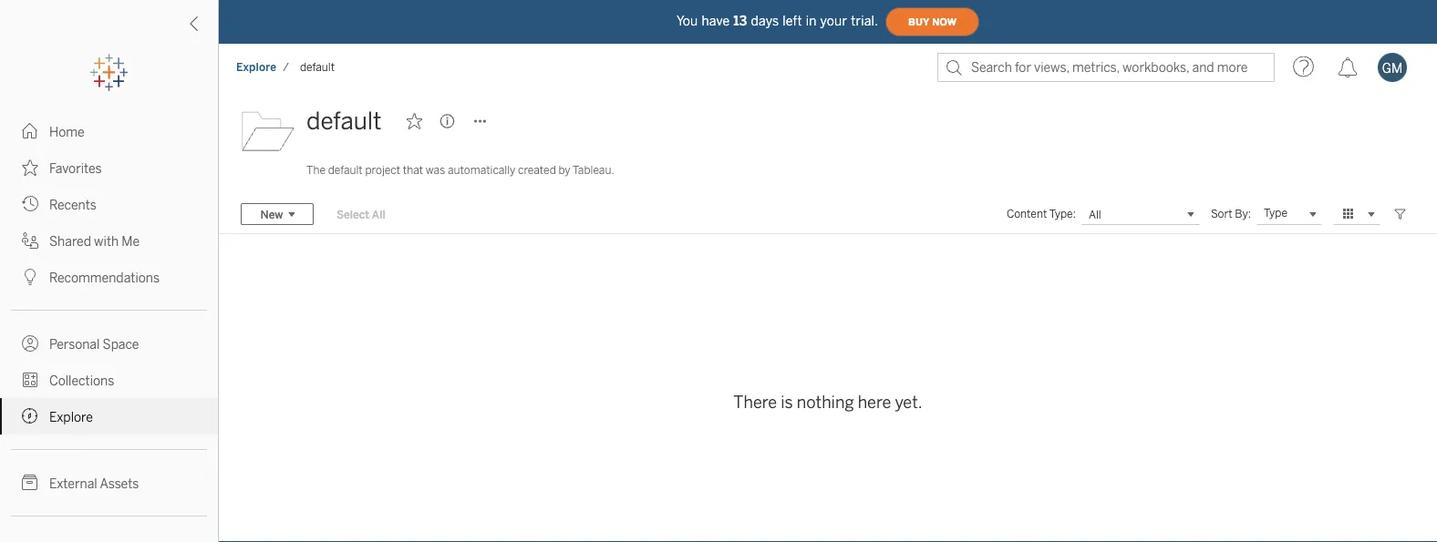Task type: vqa. For each thing, say whether or not it's contained in the screenshot.
by text only_f5he34f image associated with Explore
yes



Task type: locate. For each thing, give the bounding box(es) containing it.
nothing
[[797, 393, 854, 413]]

explore for explore
[[49, 410, 93, 425]]

explore
[[236, 61, 277, 74], [49, 410, 93, 425]]

recents link
[[0, 186, 218, 223]]

by text only_f5he34f image
[[22, 160, 38, 176], [22, 196, 38, 213], [22, 233, 38, 249], [22, 336, 38, 352], [22, 409, 38, 425]]

explore down collections
[[49, 410, 93, 425]]

0 vertical spatial default
[[300, 61, 335, 74]]

5 by text only_f5he34f image from the top
[[22, 409, 38, 425]]

1 by text only_f5he34f image from the top
[[22, 123, 38, 140]]

by text only_f5he34f image for shared with me
[[22, 233, 38, 249]]

have
[[702, 13, 730, 29]]

3 by text only_f5he34f image from the top
[[22, 372, 38, 389]]

0 horizontal spatial all
[[372, 208, 386, 221]]

buy now button
[[886, 7, 980, 36]]

4 by text only_f5he34f image from the top
[[22, 475, 38, 492]]

0 horizontal spatial explore link
[[0, 399, 218, 435]]

by text only_f5he34f image for personal space
[[22, 336, 38, 352]]

3 by text only_f5he34f image from the top
[[22, 233, 38, 249]]

by text only_f5he34f image down 'collections' link at the bottom of the page
[[22, 409, 38, 425]]

personal space link
[[0, 326, 218, 362]]

by text only_f5he34f image inside favorites link
[[22, 160, 38, 176]]

2 vertical spatial default
[[328, 164, 363, 177]]

external assets
[[49, 477, 139, 492]]

by text only_f5he34f image for home
[[22, 123, 38, 140]]

buy
[[909, 16, 930, 28]]

all
[[372, 208, 386, 221], [1089, 208, 1102, 221]]

default right / on the left of the page
[[300, 61, 335, 74]]

by text only_f5he34f image left external
[[22, 475, 38, 492]]

by text only_f5he34f image left home
[[22, 123, 38, 140]]

by text only_f5he34f image left recommendations
[[22, 269, 38, 286]]

type:
[[1050, 208, 1076, 221]]

now
[[933, 16, 957, 28]]

explore link left / on the left of the page
[[235, 60, 278, 75]]

favorites link
[[0, 150, 218, 186]]

default up the
[[307, 107, 382, 135]]

home link
[[0, 113, 218, 150]]

by text only_f5he34f image for recommendations
[[22, 269, 38, 286]]

left
[[783, 13, 803, 29]]

by text only_f5he34f image left favorites
[[22, 160, 38, 176]]

yet.
[[895, 393, 923, 413]]

explore inside explore link
[[49, 410, 93, 425]]

the
[[307, 164, 326, 177]]

0 vertical spatial explore
[[236, 61, 277, 74]]

external
[[49, 477, 97, 492]]

by text only_f5he34f image inside personal space link
[[22, 336, 38, 352]]

by text only_f5he34f image inside home link
[[22, 123, 38, 140]]

content type:
[[1007, 208, 1076, 221]]

days
[[751, 13, 779, 29]]

by text only_f5he34f image inside shared with me link
[[22, 233, 38, 249]]

explore for explore /
[[236, 61, 277, 74]]

all inside button
[[372, 208, 386, 221]]

default right the
[[328, 164, 363, 177]]

1 vertical spatial explore
[[49, 410, 93, 425]]

1 vertical spatial explore link
[[0, 399, 218, 435]]

by text only_f5he34f image inside 'collections' link
[[22, 372, 38, 389]]

by text only_f5he34f image for external assets
[[22, 475, 38, 492]]

1 horizontal spatial explore link
[[235, 60, 278, 75]]

2 by text only_f5he34f image from the top
[[22, 196, 38, 213]]

2 all from the left
[[1089, 208, 1102, 221]]

1 by text only_f5he34f image from the top
[[22, 160, 38, 176]]

type button
[[1257, 203, 1323, 225]]

by text only_f5he34f image left recents
[[22, 196, 38, 213]]

by text only_f5he34f image inside recommendations 'link'
[[22, 269, 38, 286]]

assets
[[100, 477, 139, 492]]

tableau.
[[573, 164, 615, 177]]

by:
[[1236, 208, 1252, 221]]

you
[[677, 13, 698, 29]]

default
[[300, 61, 335, 74], [307, 107, 382, 135], [328, 164, 363, 177]]

4 by text only_f5he34f image from the top
[[22, 336, 38, 352]]

was
[[426, 164, 445, 177]]

by
[[559, 164, 571, 177]]

the default project that was automatically created by tableau.
[[307, 164, 615, 177]]

explore link down collections
[[0, 399, 218, 435]]

by text only_f5he34f image for recents
[[22, 196, 38, 213]]

external assets link
[[0, 465, 218, 502]]

by text only_f5he34f image inside external assets link
[[22, 475, 38, 492]]

by text only_f5he34f image left shared
[[22, 233, 38, 249]]

your
[[821, 13, 848, 29]]

0 horizontal spatial explore
[[49, 410, 93, 425]]

explore left / on the left of the page
[[236, 61, 277, 74]]

buy now
[[909, 16, 957, 28]]

by text only_f5he34f image left collections
[[22, 372, 38, 389]]

personal
[[49, 337, 100, 352]]

1 all from the left
[[372, 208, 386, 221]]

explore link
[[235, 60, 278, 75], [0, 399, 218, 435]]

0 vertical spatial explore link
[[235, 60, 278, 75]]

all button
[[1082, 203, 1201, 225]]

by text only_f5he34f image left personal
[[22, 336, 38, 352]]

content
[[1007, 208, 1048, 221]]

all right select
[[372, 208, 386, 221]]

all inside popup button
[[1089, 208, 1102, 221]]

recommendations
[[49, 271, 160, 286]]

2 by text only_f5he34f image from the top
[[22, 269, 38, 286]]

by text only_f5he34f image for explore
[[22, 409, 38, 425]]

explore /
[[236, 61, 289, 74]]

by text only_f5he34f image inside recents link
[[22, 196, 38, 213]]

1 horizontal spatial explore
[[236, 61, 277, 74]]

1 horizontal spatial all
[[1089, 208, 1102, 221]]

default element
[[295, 61, 340, 74]]

all right type:
[[1089, 208, 1102, 221]]

by text only_f5he34f image
[[22, 123, 38, 140], [22, 269, 38, 286], [22, 372, 38, 389], [22, 475, 38, 492]]

select
[[337, 208, 370, 221]]

created
[[518, 164, 556, 177]]



Task type: describe. For each thing, give the bounding box(es) containing it.
13
[[734, 13, 748, 29]]

collections
[[49, 374, 114, 389]]

by text only_f5he34f image for collections
[[22, 372, 38, 389]]

that
[[403, 164, 423, 177]]

recents
[[49, 198, 97, 213]]

select all button
[[325, 203, 397, 225]]

users image
[[22, 542, 38, 543]]

shared with me
[[49, 234, 140, 249]]

select all
[[337, 208, 386, 221]]

collections link
[[0, 362, 218, 399]]

recommendations link
[[0, 259, 218, 296]]

you have 13 days left in your trial.
[[677, 13, 879, 29]]

Search for views, metrics, workbooks, and more text field
[[938, 53, 1275, 82]]

shared
[[49, 234, 91, 249]]

space
[[103, 337, 139, 352]]

sort
[[1211, 208, 1233, 221]]

grid view image
[[1341, 206, 1358, 223]]

in
[[806, 13, 817, 29]]

there is nothing here yet.
[[734, 393, 923, 413]]

/
[[283, 61, 289, 74]]

with
[[94, 234, 119, 249]]

type
[[1264, 207, 1288, 220]]

home
[[49, 125, 85, 140]]

shared with me link
[[0, 223, 218, 259]]

here
[[858, 393, 892, 413]]

me
[[122, 234, 140, 249]]

favorites
[[49, 161, 102, 176]]

trial.
[[851, 13, 879, 29]]

project
[[365, 164, 401, 177]]

navigation panel element
[[0, 55, 218, 543]]

new
[[260, 208, 283, 221]]

1 vertical spatial default
[[307, 107, 382, 135]]

personal space
[[49, 337, 139, 352]]

by text only_f5he34f image for favorites
[[22, 160, 38, 176]]

project image
[[241, 103, 296, 158]]

there
[[734, 393, 777, 413]]

main navigation. press the up and down arrow keys to access links. element
[[0, 113, 218, 543]]

new button
[[241, 203, 314, 225]]

sort by:
[[1211, 208, 1252, 221]]

is
[[781, 393, 793, 413]]

automatically
[[448, 164, 516, 177]]



